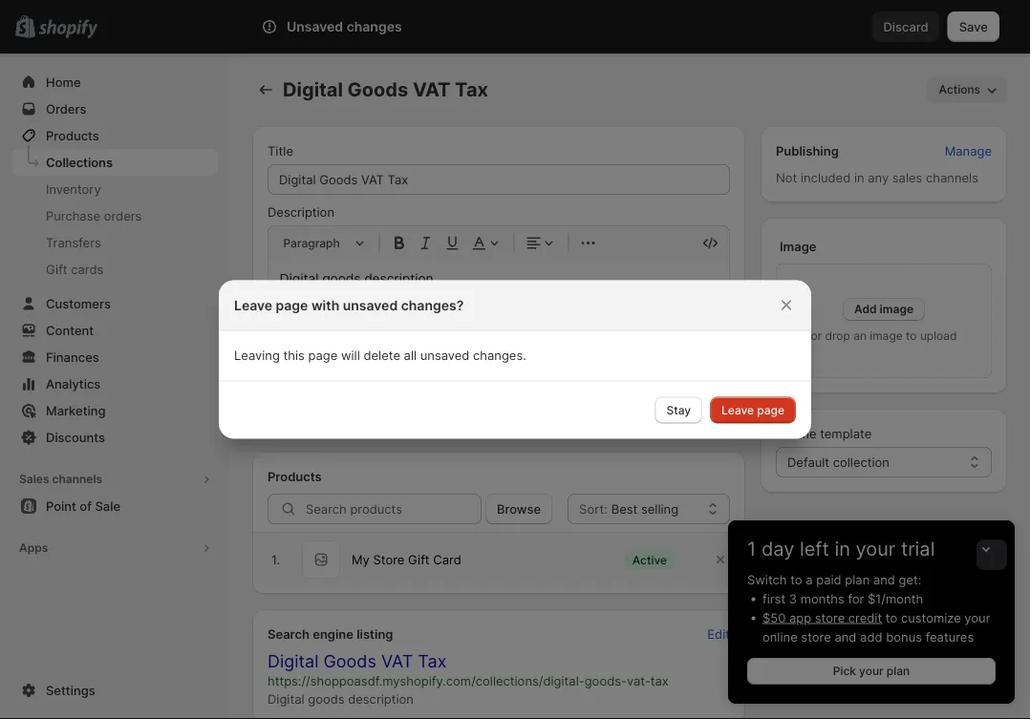 Task type: describe. For each thing, give the bounding box(es) containing it.
0 horizontal spatial unsaved
[[343, 297, 398, 313]]

save button
[[948, 11, 999, 42]]

1
[[747, 537, 756, 561]]

1 vertical spatial image
[[870, 329, 903, 343]]

apps
[[19, 541, 48, 555]]

pick
[[833, 665, 856, 678]]

upload
[[920, 329, 957, 343]]

leaving this page will delete all unsaved changes.
[[234, 348, 526, 363]]

page for leave page
[[757, 403, 784, 417]]

changes
[[347, 19, 402, 35]]

image
[[780, 239, 817, 254]]

changes?
[[401, 297, 464, 313]]

cards
[[71, 262, 104, 277]]

collection
[[833, 455, 890, 470]]

collections
[[46, 155, 113, 170]]

card
[[433, 552, 461, 567]]

channels inside button
[[52, 472, 102, 486]]

changes.
[[473, 348, 526, 363]]

your inside to customize your online store and add bonus features
[[964, 611, 990, 625]]

transfers
[[46, 235, 101, 250]]

purchase orders link
[[11, 203, 218, 229]]

1 horizontal spatial gift
[[408, 552, 430, 567]]

search engine listing
[[268, 627, 393, 642]]

switch
[[747, 572, 787, 587]]

discard
[[883, 19, 928, 34]]

trial
[[901, 537, 935, 561]]

theme template
[[776, 426, 872, 441]]

3
[[789, 591, 797, 606]]

best
[[611, 502, 638, 516]]

default collection
[[787, 455, 890, 470]]

with
[[311, 297, 340, 313]]

add image
[[854, 302, 913, 316]]

https://shoppoasdf.myshopify.com/collections/digital-
[[268, 674, 584, 688]]

publishing
[[776, 143, 839, 158]]

home
[[46, 75, 81, 89]]

pick your plan
[[833, 665, 910, 678]]

stay
[[666, 403, 691, 417]]

digital for digital goods vat tax
[[283, 78, 343, 101]]

2 vertical spatial digital
[[268, 692, 304, 707]]

not included in any sales channels
[[776, 170, 978, 185]]

first
[[762, 591, 786, 606]]

listing
[[357, 627, 393, 642]]

sales
[[892, 170, 922, 185]]

app
[[789, 611, 811, 625]]

0 vertical spatial plan
[[845, 572, 870, 587]]

manage button
[[933, 138, 1003, 164]]

search for search engine listing
[[268, 627, 310, 642]]

engine
[[313, 627, 353, 642]]

collections link
[[11, 149, 218, 176]]

edit button
[[696, 621, 741, 648]]

1 vertical spatial page
[[308, 348, 338, 363]]

discounts
[[46, 430, 105, 445]]

goods for digital goods vat tax https://shoppoasdf.myshopify.com/collections/digital-goods-vat-tax digital goods description
[[323, 651, 376, 672]]

0 vertical spatial store
[[815, 611, 845, 625]]

my store gift card
[[352, 552, 461, 567]]

leave page
[[721, 403, 784, 417]]

unsaved
[[287, 19, 343, 35]]

settings
[[46, 683, 95, 698]]

digital goods vat tax
[[283, 78, 488, 101]]

0 vertical spatial products
[[46, 128, 99, 143]]

credit
[[848, 611, 882, 625]]

digital goods vat tax https://shoppoasdf.myshopify.com/collections/digital-goods-vat-tax digital goods description
[[268, 651, 669, 707]]

purchase
[[46, 208, 100, 223]]

tax
[[650, 674, 669, 688]]

add
[[860, 630, 882, 644]]

all
[[404, 348, 417, 363]]

vat for digital goods vat tax https://shoppoasdf.myshopify.com/collections/digital-goods-vat-tax digital goods description
[[381, 651, 413, 672]]

not
[[776, 170, 797, 185]]

title
[[268, 143, 293, 158]]

gift cards link
[[11, 256, 218, 283]]

or
[[811, 329, 822, 343]]

1 horizontal spatial unsaved
[[420, 348, 470, 363]]

plan inside "link"
[[887, 665, 910, 678]]

sales channels button
[[11, 466, 218, 493]]

transfers link
[[11, 229, 218, 256]]

$50 app store credit
[[762, 611, 882, 625]]

goods-
[[584, 674, 627, 688]]

leave page button
[[710, 397, 796, 424]]

discard button
[[872, 11, 940, 42]]

browse button
[[485, 494, 552, 525]]

orders
[[104, 208, 142, 223]]

sort: best selling
[[579, 502, 678, 516]]

leave for leave page
[[721, 403, 754, 417]]

vat-
[[627, 674, 650, 688]]

your inside dropdown button
[[856, 537, 896, 561]]

my store gift card link
[[352, 550, 461, 569]]

default
[[787, 455, 829, 470]]

customize
[[901, 611, 961, 625]]

$50
[[762, 611, 786, 625]]

add
[[854, 302, 877, 316]]

0 horizontal spatial gift
[[46, 262, 67, 277]]

left
[[800, 537, 829, 561]]

inventory
[[46, 182, 101, 196]]

shopify image
[[38, 20, 98, 39]]

save
[[959, 19, 988, 34]]



Task type: locate. For each thing, give the bounding box(es) containing it.
your up features
[[964, 611, 990, 625]]

in
[[854, 170, 864, 185], [835, 537, 850, 561]]

tax for digital goods vat tax
[[455, 78, 488, 101]]

1 vertical spatial your
[[964, 611, 990, 625]]

included
[[801, 170, 851, 185]]

a
[[806, 572, 813, 587]]

0 horizontal spatial to
[[790, 572, 802, 587]]

and for plan
[[873, 572, 895, 587]]

0 vertical spatial channels
[[926, 170, 978, 185]]

bonus
[[886, 630, 922, 644]]

search button
[[238, 11, 792, 42]]

gift left card
[[408, 552, 430, 567]]

unsaved right all
[[420, 348, 470, 363]]

plan down the bonus
[[887, 665, 910, 678]]

1 vertical spatial gift
[[408, 552, 430, 567]]

manage
[[945, 143, 992, 158]]

image right the an in the top right of the page
[[870, 329, 903, 343]]

page
[[276, 297, 308, 313], [308, 348, 338, 363], [757, 403, 784, 417]]

gift
[[46, 262, 67, 277], [408, 552, 430, 567]]

vat
[[413, 78, 450, 101], [381, 651, 413, 672]]

1 vertical spatial channels
[[52, 472, 102, 486]]

0 horizontal spatial products
[[46, 128, 99, 143]]

any
[[868, 170, 889, 185]]

inventory link
[[11, 176, 218, 203]]

sales
[[19, 472, 49, 486]]

0 vertical spatial vat
[[413, 78, 450, 101]]

image up the 'or drop an image to upload'
[[880, 302, 913, 316]]

leave page with unsaved changes? dialog
[[0, 280, 1030, 439]]

to down $1/month in the right bottom of the page
[[886, 611, 897, 625]]

features
[[926, 630, 974, 644]]

to
[[906, 329, 917, 343], [790, 572, 802, 587], [886, 611, 897, 625]]

2 vertical spatial to
[[886, 611, 897, 625]]

goods for digital goods vat tax
[[347, 78, 408, 101]]

your inside "link"
[[859, 665, 884, 678]]

products
[[46, 128, 99, 143], [268, 469, 322, 484]]

months
[[800, 591, 844, 606]]

0 horizontal spatial channels
[[52, 472, 102, 486]]

goods
[[308, 692, 344, 707]]

or drop an image to upload
[[811, 329, 957, 343]]

2 vertical spatial page
[[757, 403, 784, 417]]

tax up https://shoppoasdf.myshopify.com/collections/digital-
[[418, 651, 447, 672]]

your right pick
[[859, 665, 884, 678]]

digital down search engine listing
[[268, 651, 319, 672]]

channels down manage button
[[926, 170, 978, 185]]

leave right stay
[[721, 403, 754, 417]]

leaving
[[234, 348, 280, 363]]

0 vertical spatial digital
[[283, 78, 343, 101]]

0 vertical spatial and
[[873, 572, 895, 587]]

$50 app store credit link
[[762, 611, 882, 625]]

leave inside button
[[721, 403, 754, 417]]

1 vertical spatial plan
[[887, 665, 910, 678]]

in inside dropdown button
[[835, 537, 850, 561]]

theme
[[776, 426, 816, 441]]

sales channels
[[19, 472, 102, 486]]

drop
[[825, 329, 850, 343]]

gift cards
[[46, 262, 104, 277]]

page inside button
[[757, 403, 784, 417]]

0 vertical spatial unsaved
[[343, 297, 398, 313]]

1 horizontal spatial and
[[873, 572, 895, 587]]

leave
[[234, 297, 272, 313], [721, 403, 754, 417]]

0 horizontal spatial and
[[835, 630, 857, 644]]

leave for leave page with unsaved changes?
[[234, 297, 272, 313]]

and
[[873, 572, 895, 587], [835, 630, 857, 644]]

digital left goods
[[268, 692, 304, 707]]

plan up for
[[845, 572, 870, 587]]

0 vertical spatial page
[[276, 297, 308, 313]]

0 horizontal spatial tax
[[418, 651, 447, 672]]

channels
[[926, 170, 978, 185], [52, 472, 102, 486]]

1 vertical spatial tax
[[418, 651, 447, 672]]

1 vertical spatial and
[[835, 630, 857, 644]]

unsaved right with
[[343, 297, 398, 313]]

paid
[[816, 572, 841, 587]]

day
[[761, 537, 794, 561]]

1 vertical spatial digital
[[268, 651, 319, 672]]

search inside button
[[269, 19, 310, 34]]

page left will
[[308, 348, 338, 363]]

channels down discounts
[[52, 472, 102, 486]]

1 day left in your trial button
[[728, 521, 1015, 561]]

tax for digital goods vat tax https://shoppoasdf.myshopify.com/collections/digital-goods-vat-tax digital goods description
[[418, 651, 447, 672]]

1 vertical spatial products
[[268, 469, 322, 484]]

settings link
[[11, 677, 218, 704]]

1 vertical spatial unsaved
[[420, 348, 470, 363]]

store inside to customize your online store and add bonus features
[[801, 630, 831, 644]]

page for leave page with unsaved changes?
[[276, 297, 308, 313]]

tax down search button
[[455, 78, 488, 101]]

to left a
[[790, 572, 802, 587]]

1 vertical spatial to
[[790, 572, 802, 587]]

search left engine
[[268, 627, 310, 642]]

store down $50 app store credit
[[801, 630, 831, 644]]

browse
[[497, 502, 541, 516]]

unsaved changes
[[287, 19, 402, 35]]

0 vertical spatial goods
[[347, 78, 408, 101]]

and inside to customize your online store and add bonus features
[[835, 630, 857, 644]]

0 vertical spatial image
[[880, 302, 913, 316]]

digital for digital goods vat tax https://shoppoasdf.myshopify.com/collections/digital-goods-vat-tax digital goods description
[[268, 651, 319, 672]]

page up theme
[[757, 403, 784, 417]]

1 vertical spatial vat
[[381, 651, 413, 672]]

0 vertical spatial gift
[[46, 262, 67, 277]]

vat inside digital goods vat tax https://shoppoasdf.myshopify.com/collections/digital-goods-vat-tax digital goods description
[[381, 651, 413, 672]]

search left changes
[[269, 19, 310, 34]]

home link
[[11, 69, 218, 96]]

0 vertical spatial tax
[[455, 78, 488, 101]]

to customize your online store and add bonus features
[[762, 611, 990, 644]]

for
[[848, 591, 864, 606]]

0 horizontal spatial in
[[835, 537, 850, 561]]

goods down changes
[[347, 78, 408, 101]]

will
[[341, 348, 360, 363]]

2 vertical spatial your
[[859, 665, 884, 678]]

1 horizontal spatial channels
[[926, 170, 978, 185]]

goods down engine
[[323, 651, 376, 672]]

1 vertical spatial in
[[835, 537, 850, 561]]

your left trial
[[856, 537, 896, 561]]

1 horizontal spatial tax
[[455, 78, 488, 101]]

1 horizontal spatial products
[[268, 469, 322, 484]]

sort:
[[579, 502, 607, 516]]

tax
[[455, 78, 488, 101], [418, 651, 447, 672]]

1 vertical spatial leave
[[721, 403, 754, 417]]

tax inside digital goods vat tax https://shoppoasdf.myshopify.com/collections/digital-goods-vat-tax digital goods description
[[418, 651, 447, 672]]

apps button
[[11, 535, 218, 562]]

1 horizontal spatial plan
[[887, 665, 910, 678]]

1 horizontal spatial to
[[886, 611, 897, 625]]

stay button
[[655, 397, 702, 424]]

selling
[[641, 502, 678, 516]]

0 vertical spatial leave
[[234, 297, 272, 313]]

1 vertical spatial store
[[801, 630, 831, 644]]

0 horizontal spatial plan
[[845, 572, 870, 587]]

0 vertical spatial in
[[854, 170, 864, 185]]

to inside to customize your online store and add bonus features
[[886, 611, 897, 625]]

and left "add"
[[835, 630, 857, 644]]

0 vertical spatial your
[[856, 537, 896, 561]]

$1/month
[[868, 591, 923, 606]]

vat for digital goods vat tax
[[413, 78, 450, 101]]

leave page with unsaved changes?
[[234, 297, 464, 313]]

discounts link
[[11, 424, 218, 451]]

store down months
[[815, 611, 845, 625]]

goods inside digital goods vat tax https://shoppoasdf.myshopify.com/collections/digital-goods-vat-tax digital goods description
[[323, 651, 376, 672]]

store
[[373, 552, 405, 567]]

0 horizontal spatial leave
[[234, 297, 272, 313]]

purchase orders
[[46, 208, 142, 223]]

gift left cards
[[46, 262, 67, 277]]

and up $1/month in the right bottom of the page
[[873, 572, 895, 587]]

leave up leaving
[[234, 297, 272, 313]]

an
[[853, 329, 867, 343]]

description
[[348, 692, 414, 707]]

1 horizontal spatial leave
[[721, 403, 754, 417]]

template
[[820, 426, 872, 441]]

0 vertical spatial to
[[906, 329, 917, 343]]

in right left at right bottom
[[835, 537, 850, 561]]

and for store
[[835, 630, 857, 644]]

digital
[[283, 78, 343, 101], [268, 651, 319, 672], [268, 692, 304, 707]]

1 day left in your trial element
[[728, 570, 1015, 704]]

online
[[762, 630, 798, 644]]

digital down unsaved
[[283, 78, 343, 101]]

to left upload
[[906, 329, 917, 343]]

edit
[[707, 627, 730, 642]]

delete
[[363, 348, 400, 363]]

store
[[815, 611, 845, 625], [801, 630, 831, 644]]

1 vertical spatial search
[[268, 627, 310, 642]]

in left any
[[854, 170, 864, 185]]

1 vertical spatial goods
[[323, 651, 376, 672]]

image
[[880, 302, 913, 316], [870, 329, 903, 343]]

my
[[352, 552, 370, 567]]

1 horizontal spatial in
[[854, 170, 864, 185]]

page left with
[[276, 297, 308, 313]]

search for search
[[269, 19, 310, 34]]

2 horizontal spatial to
[[906, 329, 917, 343]]

0 vertical spatial search
[[269, 19, 310, 34]]

products link
[[11, 122, 218, 149]]



Task type: vqa. For each thing, say whether or not it's contained in the screenshot.
topmost "Products"
yes



